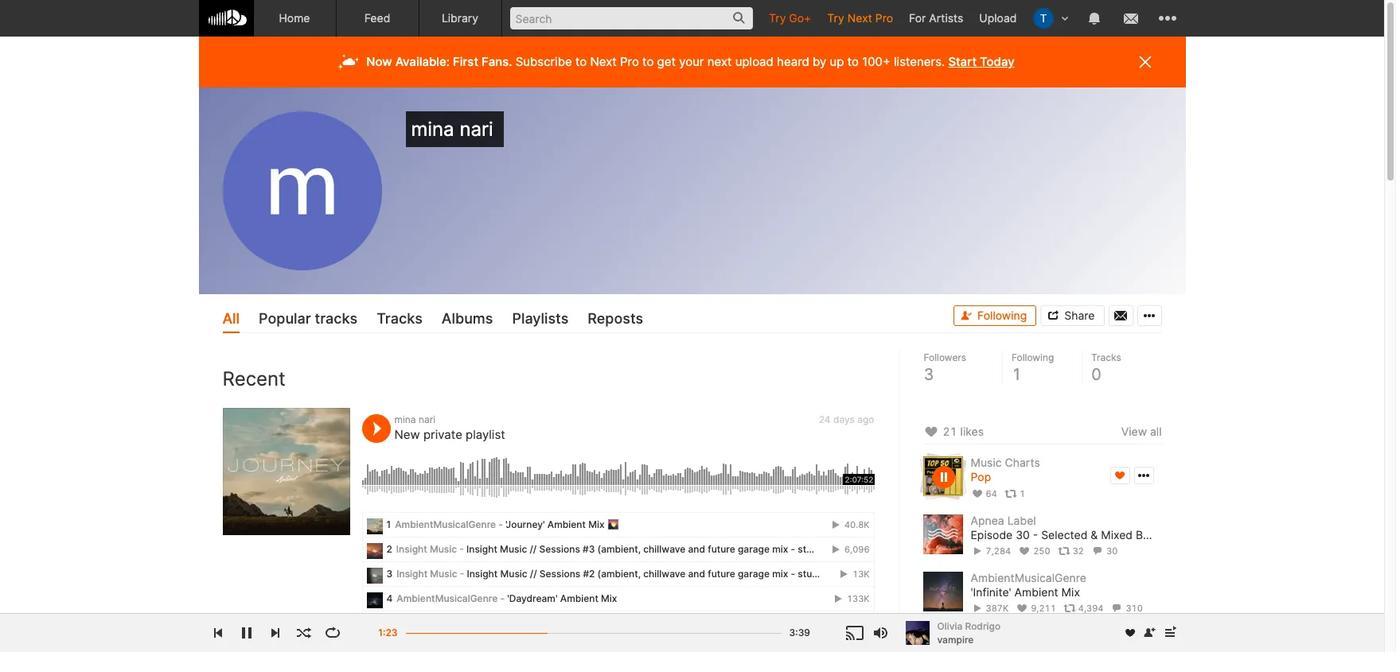 Task type: describe. For each thing, give the bounding box(es) containing it.
future for #2
[[708, 568, 735, 580]]

apnea
[[971, 514, 1004, 527]]

// for #3
[[530, 543, 537, 555]]

- up sleepy
[[500, 593, 505, 605]]

insight right 2
[[396, 543, 427, 555]]

user image
[[923, 640, 940, 653]]

2
[[386, 543, 392, 555]]

0 vertical spatial pro
[[875, 11, 893, 25]]

3 inside followers 3
[[924, 366, 934, 385]]

albums
[[442, 310, 493, 327]]

your
[[679, 54, 704, 69]]

music charts pop
[[971, 456, 1040, 484]]

playlist stats element
[[971, 485, 1162, 503]]

fans.
[[482, 54, 512, 69]]

9,211
[[1031, 604, 1056, 615]]

1 for 1 ambientmusicalgenre         - 'journey' ambient mix 🌄
[[386, 519, 391, 531]]

view all
[[1121, 425, 1162, 439]]

ambient for 'daydream' ambient mix
[[560, 593, 599, 605]]

recent
[[222, 368, 286, 391]]

- up 4 ambientmusicalgenre         - 'daydream' ambient mix
[[460, 568, 464, 580]]

following 1
[[1012, 352, 1054, 385]]

321
[[850, 618, 870, 629]]

pop element
[[923, 457, 963, 497]]

future for #3
[[708, 543, 735, 555]]

home link
[[254, 0, 336, 37]]

label
[[1008, 514, 1036, 527]]

episode 30 - selected & mixed by kyrro element
[[923, 515, 963, 554]]

all link
[[222, 306, 240, 334]]

mix for insight music // sessions #3 (ambient, chillwave and future garage mix - study music)
[[772, 543, 788, 555]]

250 link
[[1018, 546, 1050, 557]]

reposts
[[588, 310, 643, 327]]

ambientmusicalgenre link
[[971, 572, 1087, 585]]

upload
[[735, 54, 774, 69]]

(ambient, for #2
[[598, 568, 641, 580]]

selected
[[1041, 528, 1088, 542]]

olivia rodrigo vampire
[[937, 621, 1001, 646]]

records
[[415, 617, 453, 629]]

heard
[[777, 54, 809, 69]]

sessions for #2
[[540, 568, 581, 580]]

new private playlist link
[[394, 427, 505, 442]]

likes
[[960, 425, 984, 439]]

mix inside ambientmusicalgenre 'infinite' ambient mix
[[1062, 586, 1080, 600]]

share
[[1065, 309, 1095, 323]]

insight down 1 ambientmusicalgenre         - 'journey' ambient mix 🌄
[[466, 543, 497, 555]]

up
[[830, 54, 844, 69]]

olivia rodrigo link
[[937, 620, 1115, 634]]

vampire element
[[906, 622, 929, 646]]

310 link
[[1111, 604, 1143, 615]]

&
[[1091, 528, 1098, 542]]

nari for mina nari new private playlist
[[419, 414, 435, 426]]

21 likes
[[943, 425, 984, 439]]

0 horizontal spatial 3
[[386, 568, 393, 580]]

kyrro
[[1153, 528, 1180, 542]]

insight music // sessions #3 (ambient, chillwave and future garage mix - study music) element
[[367, 544, 382, 560]]

all
[[1150, 425, 1162, 439]]

now
[[366, 54, 392, 69]]

reposts link
[[588, 306, 643, 334]]

followers 3
[[924, 352, 966, 385]]

try next pro link
[[819, 0, 901, 36]]

records)
[[616, 617, 657, 629]]

30 inside track stats element
[[1107, 546, 1118, 557]]

popular tracks link
[[259, 306, 358, 334]]

ambientmusicalgenre 'infinite' ambient mix
[[971, 572, 1087, 600]]

for artists
[[909, 11, 963, 25]]

'infinite' ambient mix element
[[923, 572, 963, 612]]

1 to from the left
[[575, 54, 587, 69]]

32 link
[[1058, 546, 1084, 557]]

(elm
[[593, 617, 613, 629]]

try for try go+
[[769, 11, 786, 25]]

go+
[[789, 11, 811, 25]]

popular tracks
[[259, 310, 358, 327]]

1 for 1
[[1020, 488, 1025, 500]]

0 horizontal spatial pro
[[620, 54, 639, 69]]

albums link
[[442, 306, 493, 334]]

by
[[1136, 528, 1149, 542]]

64
[[986, 488, 997, 500]]

ambient inside ambientmusicalgenre 'infinite' ambient mix
[[1015, 586, 1058, 600]]

'infinite' ambient mix link
[[971, 586, 1080, 600]]

3:39
[[789, 627, 810, 639]]

'daydream' ambient mix element
[[367, 593, 382, 609]]

- inside apnea label episode 30 - selected & mixed by kyrro
[[1033, 528, 1038, 542]]

vampire
[[937, 634, 974, 646]]

- down 1 ambientmusicalgenre         - 'journey' ambient mix 🌄
[[460, 543, 464, 555]]

24
[[819, 414, 831, 426]]

chillwave for #3
[[643, 543, 686, 555]]

nari for mina nari
[[460, 118, 493, 141]]

40.8k
[[842, 519, 870, 531]]

3 insight music         - insight music // sessions #2 (ambient, chillwave and future garage mix - study music) 13k
[[386, 568, 870, 580]]

1 inside following 1
[[1012, 366, 1022, 385]]

mix for insight music // sessions #2 (ambient, chillwave and future garage mix - study music)
[[772, 568, 788, 580]]

5
[[386, 617, 392, 629]]

1 vertical spatial ambientmusicalgenre
[[971, 572, 1087, 585]]

176. sleepy sunday podcast (elm records) element
[[367, 618, 382, 634]]

mina for mina nari new private playlist
[[394, 414, 416, 426]]

133k
[[844, 594, 870, 605]]

chillwave for #2
[[643, 568, 686, 580]]

- left 176.
[[455, 617, 460, 629]]

home
[[279, 11, 310, 25]]

episode 30 - selected & mixed by kyrro link
[[971, 528, 1180, 543]]

100+
[[862, 54, 891, 69]]

private
[[423, 427, 462, 442]]

start today link
[[948, 54, 1015, 69]]

apnea label episode 30 - selected & mixed by kyrro
[[971, 514, 1180, 542]]

ago
[[858, 414, 874, 426]]

'journey' ambient mix 🌄 element
[[367, 519, 382, 535]]

music inside music charts pop
[[971, 456, 1002, 470]]

try next pro
[[827, 11, 893, 25]]

music) for insight music // sessions #3 (ambient, chillwave and future garage mix - study music)
[[826, 543, 857, 555]]

13k
[[853, 569, 870, 580]]

pop link
[[971, 471, 991, 485]]

feed link
[[336, 0, 419, 37]]

6,096
[[842, 544, 870, 555]]

listeners.
[[894, 54, 945, 69]]

tracks
[[315, 310, 358, 327]]

by
[[813, 54, 827, 69]]

176.
[[462, 617, 481, 629]]



Task type: vqa. For each thing, say whether or not it's contained in the screenshot.


Task type: locate. For each thing, give the bounding box(es) containing it.
try right go+
[[827, 11, 844, 25]]

1 right 'journey' ambient mix 🌄 element in the bottom of the page
[[386, 519, 391, 531]]

1 horizontal spatial try
[[827, 11, 844, 25]]

0 vertical spatial ambientmusicalgenre
[[395, 519, 496, 531]]

for artists link
[[901, 0, 971, 36]]

following inside button
[[978, 309, 1027, 323]]

study for insight music // sessions #3 (ambient, chillwave and future garage mix - study music)
[[798, 543, 824, 555]]

track stats element
[[971, 543, 1162, 560], [971, 600, 1162, 618]]

try inside try go+ link
[[769, 11, 786, 25]]

0 vertical spatial following
[[978, 309, 1027, 323]]

next
[[848, 11, 872, 25], [590, 54, 617, 69]]

// for #2
[[530, 568, 537, 580]]

0 horizontal spatial try
[[769, 11, 786, 25]]

all
[[222, 310, 240, 327]]

0
[[1091, 366, 1102, 385]]

tracks for tracks
[[377, 310, 423, 327]]

1 horizontal spatial tracks
[[1091, 352, 1121, 364]]

new
[[394, 427, 420, 442]]

1 vertical spatial study
[[798, 568, 824, 580]]

1 horizontal spatial next
[[848, 11, 872, 25]]

1 vertical spatial 3
[[386, 568, 393, 580]]

0 vertical spatial nari
[[460, 118, 493, 141]]

0 vertical spatial future
[[708, 543, 735, 555]]

2 vertical spatial 1
[[386, 519, 391, 531]]

32
[[1073, 546, 1084, 557]]

chillwave
[[643, 543, 686, 555], [643, 568, 686, 580]]

try inside try next pro link
[[827, 11, 844, 25]]

tracks up 0
[[1091, 352, 1121, 364]]

following for following 1
[[1012, 352, 1054, 364]]

// down 'journey'
[[530, 543, 537, 555]]

2 future from the top
[[708, 568, 735, 580]]

garage for insight music // sessions #3 (ambient, chillwave and future garage mix - study music)
[[738, 543, 770, 555]]

0 horizontal spatial 30
[[1016, 528, 1030, 542]]

and up 3 insight music         - insight music // sessions #2 (ambient, chillwave and future garage mix - study music) 13k
[[688, 543, 705, 555]]

2 horizontal spatial to
[[848, 54, 859, 69]]

get
[[657, 54, 676, 69]]

'infinite'
[[971, 586, 1011, 600]]

1 up label
[[1020, 488, 1025, 500]]

study left 13k at the right of the page
[[798, 568, 824, 580]]

(ambient, down the '2 insight music         - insight music // sessions #3 (ambient, chillwave and future garage mix - study music)'
[[598, 568, 641, 580]]

24 days ago
[[819, 414, 874, 426]]

1 vertical spatial chillwave
[[643, 568, 686, 580]]

mina nari's avatar element
[[222, 111, 382, 271]]

chillwave up 3 insight music         - insight music // sessions #2 (ambient, chillwave and future garage mix - study music) 13k
[[643, 543, 686, 555]]

2 to from the left
[[642, 54, 654, 69]]

0 vertical spatial chillwave
[[643, 543, 686, 555]]

1 (ambient, from the top
[[598, 543, 641, 555]]

30 link
[[1091, 546, 1118, 557]]

ambient up podcast
[[560, 593, 599, 605]]

progress bar
[[406, 626, 781, 652]]

mina down available:
[[411, 118, 454, 141]]

- up 3:39
[[791, 568, 795, 580]]

2 chillwave from the top
[[643, 568, 686, 580]]

1 track stats element from the top
[[971, 543, 1162, 560]]

1 inside playlist stats element
[[1020, 488, 1025, 500]]

new private playlist element
[[222, 408, 350, 535]]

pro left get
[[620, 54, 639, 69]]

0 vertical spatial next
[[848, 11, 872, 25]]

library link
[[419, 0, 502, 37]]

mina for mina nari
[[411, 118, 454, 141]]

1 horizontal spatial nari
[[460, 118, 493, 141]]

ambientmusicalgenre for 1 ambientmusicalgenre         - 'journey' ambient mix 🌄
[[395, 519, 496, 531]]

like image
[[923, 423, 940, 442]]

2 vertical spatial ambientmusicalgenre
[[397, 593, 498, 605]]

try go+ link
[[761, 0, 819, 36]]

and down the '2 insight music         - insight music // sessions #3 (ambient, chillwave and future garage mix - study music)'
[[688, 568, 705, 580]]

next down search search field
[[590, 54, 617, 69]]

music up 4 ambientmusicalgenre         - 'daydream' ambient mix
[[500, 568, 527, 580]]

1 vertical spatial //
[[530, 568, 537, 580]]

'daydream'
[[507, 593, 558, 605]]

1 vertical spatial mix
[[772, 568, 788, 580]]

0 vertical spatial track stats element
[[971, 543, 1162, 560]]

1
[[1012, 366, 1022, 385], [1020, 488, 1025, 500], [386, 519, 391, 531]]

mina nari link
[[394, 414, 435, 426]]

music)
[[826, 543, 857, 555], [826, 568, 857, 580]]

1 horizontal spatial pro
[[875, 11, 893, 25]]

2 (ambient, from the top
[[598, 568, 641, 580]]

ambient for 'journey' ambient mix 🌄
[[548, 519, 586, 531]]

387k
[[986, 604, 1009, 615]]

4 ambientmusicalgenre         - 'daydream' ambient mix
[[386, 593, 617, 605]]

1 chillwave from the top
[[643, 543, 686, 555]]

olivia
[[937, 621, 963, 632]]

pro left for
[[875, 11, 893, 25]]

music
[[971, 456, 1002, 470], [430, 543, 457, 555], [500, 543, 527, 555], [430, 568, 457, 580], [500, 568, 527, 580]]

music) down 6,096
[[826, 568, 857, 580]]

study for insight music // sessions #2 (ambient, chillwave and future garage mix - study music)
[[798, 568, 824, 580]]

share button
[[1041, 306, 1105, 327]]

future
[[708, 543, 735, 555], [708, 568, 735, 580]]

1 horizontal spatial 3
[[924, 366, 934, 385]]

music up 'records'
[[430, 568, 457, 580]]

next
[[707, 54, 732, 69]]

1 vertical spatial and
[[688, 568, 705, 580]]

track stats element containing 7,284
[[971, 543, 1162, 560]]

chillwave down the '2 insight music         - insight music // sessions #3 (ambient, chillwave and future garage mix - study music)'
[[643, 568, 686, 580]]

upload
[[979, 11, 1017, 25]]

mix for 'daydream' ambient mix
[[601, 593, 617, 605]]

pop
[[971, 471, 991, 484]]

1 vertical spatial future
[[708, 568, 735, 580]]

mina inside mina nari new private playlist
[[394, 414, 416, 426]]

following down 'following' button
[[1012, 352, 1054, 364]]

to right the up in the top right of the page
[[848, 54, 859, 69]]

ambientmusicalgenre up 'infinite' ambient mix link
[[971, 572, 1087, 585]]

garage for insight music // sessions #2 (ambient, chillwave and future garage mix - study music)
[[738, 568, 770, 580]]

charts
[[1005, 456, 1040, 470]]

1 mix from the top
[[772, 543, 788, 555]]

(ambient, down 🌄
[[598, 543, 641, 555]]

tracks right tracks
[[377, 310, 423, 327]]

sessions for #3
[[539, 543, 580, 555]]

3 to from the left
[[848, 54, 859, 69]]

0 horizontal spatial nari
[[419, 414, 435, 426]]

and for #3
[[688, 543, 705, 555]]

music right 2
[[430, 543, 457, 555]]

sunday
[[517, 617, 551, 629]]

1 vertical spatial tracks
[[1091, 352, 1121, 364]]

#2
[[583, 568, 595, 580]]

1 sessions from the top
[[539, 543, 580, 555]]

ambient up "9,211" link
[[1015, 586, 1058, 600]]

try for try next pro
[[827, 11, 844, 25]]

tara schultz's avatar element
[[1033, 8, 1054, 29]]

today
[[980, 54, 1015, 69]]

following button
[[954, 306, 1037, 327]]

sessions left #3
[[539, 543, 580, 555]]

mix up "4,394" link
[[1062, 586, 1080, 600]]

ambient
[[548, 519, 586, 531], [1015, 586, 1058, 600], [560, 593, 599, 605]]

subscribe
[[516, 54, 572, 69]]

// up 'daydream'
[[530, 568, 537, 580]]

0 horizontal spatial to
[[575, 54, 587, 69]]

1 vertical spatial nari
[[419, 414, 435, 426]]

Search search field
[[510, 7, 753, 29]]

1 music) from the top
[[826, 543, 857, 555]]

3 right the insight music // sessions #2 (ambient, chillwave and future garage mix - study music) element
[[386, 568, 393, 580]]

0 vertical spatial 3
[[924, 366, 934, 385]]

30 inside apnea label episode 30 - selected & mixed by kyrro
[[1016, 528, 1030, 542]]

30 down label
[[1016, 528, 1030, 542]]

episode
[[971, 528, 1013, 542]]

music charts link
[[971, 456, 1040, 470]]

30 down 'mixed'
[[1107, 546, 1118, 557]]

0 vertical spatial study
[[798, 543, 824, 555]]

insight music // sessions #2 (ambient, chillwave and future garage mix - study music) element
[[367, 568, 382, 584]]

0 vertical spatial mina
[[411, 118, 454, 141]]

nari down first
[[460, 118, 493, 141]]

feed
[[364, 11, 390, 25]]

start
[[948, 54, 977, 69]]

0 horizontal spatial next
[[590, 54, 617, 69]]

followers
[[924, 352, 966, 364]]

upload link
[[971, 0, 1025, 36]]

0 vertical spatial //
[[530, 543, 537, 555]]

0 vertical spatial music)
[[826, 543, 857, 555]]

'journey'
[[505, 519, 545, 531]]

2 study from the top
[[798, 568, 824, 580]]

1 vertical spatial track stats element
[[971, 600, 1162, 618]]

ambient up #3
[[548, 519, 586, 531]]

0 vertical spatial 1
[[1012, 366, 1022, 385]]

mix for 'journey' ambient mix 🌄
[[588, 519, 605, 531]]

popular
[[259, 310, 311, 327]]

1 vertical spatial pro
[[620, 54, 639, 69]]

pro
[[875, 11, 893, 25], [620, 54, 639, 69]]

and for #2
[[688, 568, 705, 580]]

rodrigo
[[965, 621, 1001, 632]]

try left go+
[[769, 11, 786, 25]]

0 horizontal spatial tracks
[[377, 310, 423, 327]]

first
[[453, 54, 478, 69]]

music up pop
[[971, 456, 1002, 470]]

tracks for tracks 0
[[1091, 352, 1121, 364]]

1 vertical spatial 30
[[1107, 546, 1118, 557]]

insight up 4 ambientmusicalgenre         - 'daydream' ambient mix
[[467, 568, 498, 580]]

sessions left #2
[[540, 568, 581, 580]]

1 vertical spatial following
[[1012, 352, 1054, 364]]

1 vertical spatial next
[[590, 54, 617, 69]]

to left get
[[642, 54, 654, 69]]

mina nari new private playlist
[[394, 414, 505, 442]]

insight right the insight music // sessions #2 (ambient, chillwave and future garage mix - study music) element
[[397, 568, 428, 580]]

mina up new
[[394, 414, 416, 426]]

2 music) from the top
[[826, 568, 857, 580]]

0 vertical spatial 30
[[1016, 528, 1030, 542]]

playlists
[[512, 310, 569, 327]]

1 future from the top
[[708, 543, 735, 555]]

music down 1 ambientmusicalgenre         - 'journey' ambient mix 🌄
[[500, 543, 527, 555]]

1 vertical spatial (ambient,
[[598, 568, 641, 580]]

following for following
[[978, 309, 1027, 323]]

mix left 🌄
[[588, 519, 605, 531]]

podcast
[[553, 617, 591, 629]]

2 garage from the top
[[738, 568, 770, 580]]

1 vertical spatial garage
[[738, 568, 770, 580]]

- up 250 "link" on the bottom right of page
[[1033, 528, 1038, 542]]

250
[[1033, 546, 1050, 557]]

music) for insight music // sessions #2 (ambient, chillwave and future garage mix - study music)
[[826, 568, 857, 580]]

- left 'journey'
[[499, 519, 503, 531]]

1 garage from the top
[[738, 543, 770, 555]]

1 horizontal spatial 30
[[1107, 546, 1118, 557]]

next up '100+'
[[848, 11, 872, 25]]

4,394 link
[[1063, 604, 1104, 615]]

1 and from the top
[[688, 543, 705, 555]]

(ambient,
[[598, 543, 641, 555], [598, 568, 641, 580]]

1 vertical spatial music)
[[826, 568, 857, 580]]

ambientmusicalgenre for 4 ambientmusicalgenre         - 'daydream' ambient mix
[[397, 593, 498, 605]]

2 // from the top
[[530, 568, 537, 580]]

ambientmusicalgenre up 'records'
[[397, 593, 498, 605]]

2 mix from the top
[[772, 568, 788, 580]]

track stats element for mix
[[971, 600, 1162, 618]]

None search field
[[502, 0, 761, 36]]

tracks 0
[[1091, 352, 1121, 385]]

artists
[[929, 11, 963, 25]]

- left 6,096
[[791, 543, 795, 555]]

(ambient, for #3
[[598, 543, 641, 555]]

to
[[575, 54, 587, 69], [642, 54, 654, 69], [848, 54, 859, 69]]

following up following 1
[[978, 309, 1027, 323]]

track stats element for 30
[[971, 543, 1162, 560]]

0 vertical spatial tracks
[[377, 310, 423, 327]]

1 horizontal spatial to
[[642, 54, 654, 69]]

1 study from the top
[[798, 543, 824, 555]]

to right subscribe
[[575, 54, 587, 69]]

track stats element containing 387k
[[971, 600, 1162, 618]]

study left 6,096
[[798, 543, 824, 555]]

mina
[[411, 118, 454, 141], [394, 414, 416, 426]]

310
[[1126, 604, 1143, 615]]

following
[[978, 309, 1027, 323], [1012, 352, 1054, 364]]

0 vertical spatial (ambient,
[[598, 543, 641, 555]]

2 sessions from the top
[[540, 568, 581, 580]]

2 track stats element from the top
[[971, 600, 1162, 618]]

0 vertical spatial sessions
[[539, 543, 580, 555]]

mix up (elm
[[601, 593, 617, 605]]

3 down followers
[[924, 366, 934, 385]]

next up image
[[1160, 624, 1179, 643]]

1 try from the left
[[769, 11, 786, 25]]

apnea label link
[[971, 514, 1036, 527]]

1:23
[[378, 627, 398, 639]]

0 vertical spatial and
[[688, 543, 705, 555]]

0 vertical spatial garage
[[738, 543, 770, 555]]

1 vertical spatial sessions
[[540, 568, 581, 580]]

next inside try next pro link
[[848, 11, 872, 25]]

1 down 'following' button
[[1012, 366, 1022, 385]]

now available: first fans. subscribe to next pro to get your next upload heard by up to 100+ listeners. start today
[[366, 54, 1015, 69]]

elm
[[396, 617, 413, 629]]

#3
[[583, 543, 595, 555]]

2 and from the top
[[688, 568, 705, 580]]

ambientmusicalgenre right 'journey' ambient mix 🌄 element in the bottom of the page
[[395, 519, 496, 531]]

1 vertical spatial mina
[[394, 414, 416, 426]]

nari inside mina nari new private playlist
[[419, 414, 435, 426]]

0 vertical spatial mix
[[772, 543, 788, 555]]

1 vertical spatial 1
[[1020, 488, 1025, 500]]

music) down 40.8k
[[826, 543, 857, 555]]

view
[[1121, 425, 1147, 439]]

2 try from the left
[[827, 11, 844, 25]]

try go+
[[769, 11, 811, 25]]

1 // from the top
[[530, 543, 537, 555]]

nari up private
[[419, 414, 435, 426]]



